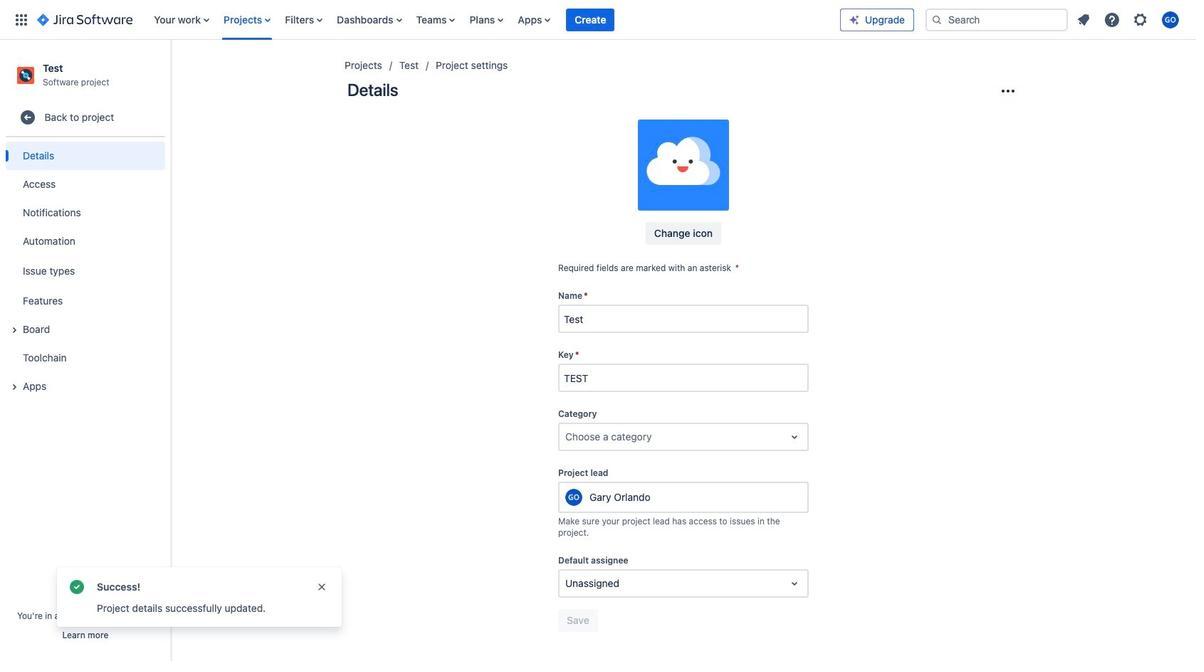 Task type: describe. For each thing, give the bounding box(es) containing it.
notifications image
[[1076, 11, 1093, 28]]

group inside the sidebar element
[[6, 138, 165, 406]]

2 expand image from the top
[[6, 379, 23, 396]]

appswitcher icon image
[[13, 11, 30, 28]]

project avatar image
[[638, 120, 730, 211]]

more image
[[1000, 83, 1017, 100]]

your profile and settings image
[[1163, 11, 1180, 28]]

1 horizontal spatial list
[[1072, 7, 1188, 32]]

primary element
[[9, 0, 841, 40]]



Task type: locate. For each thing, give the bounding box(es) containing it.
1 vertical spatial open image
[[787, 576, 804, 593]]

0 horizontal spatial list
[[147, 0, 841, 40]]

success image
[[68, 579, 85, 596]]

None field
[[560, 306, 808, 332], [560, 366, 808, 391], [560, 306, 808, 332], [560, 366, 808, 391]]

0 vertical spatial open image
[[787, 429, 804, 446]]

1 open image from the top
[[787, 429, 804, 446]]

list
[[147, 0, 841, 40], [1072, 7, 1188, 32]]

group
[[6, 138, 165, 406]]

search image
[[932, 14, 943, 25]]

1 expand image from the top
[[6, 322, 23, 339]]

sidebar navigation image
[[155, 57, 187, 85]]

None search field
[[926, 8, 1069, 31]]

None text field
[[566, 430, 568, 445]]

settings image
[[1133, 11, 1150, 28]]

dismiss image
[[316, 582, 328, 593]]

jira software image
[[37, 11, 133, 28], [37, 11, 133, 28]]

expand image
[[6, 322, 23, 339], [6, 379, 23, 396]]

help image
[[1104, 11, 1121, 28]]

Search field
[[926, 8, 1069, 31]]

list item
[[567, 0, 615, 40]]

1 vertical spatial expand image
[[6, 379, 23, 396]]

open image
[[787, 429, 804, 446], [787, 576, 804, 593]]

banner
[[0, 0, 1197, 40]]

None text field
[[566, 577, 568, 591]]

2 open image from the top
[[787, 576, 804, 593]]

sidebar element
[[0, 40, 171, 662]]

0 vertical spatial expand image
[[6, 322, 23, 339]]



Task type: vqa. For each thing, say whether or not it's contained in the screenshot.
More Image
yes



